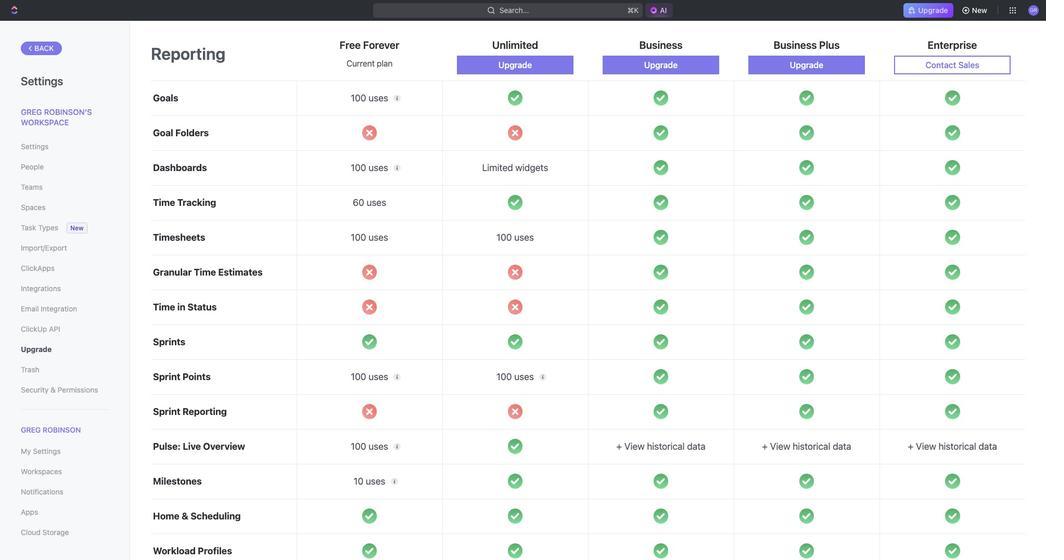 Task type: vqa. For each thing, say whether or not it's contained in the screenshot.
HIGH dropdown button corresponding to Rollout new UX design for website services page
no



Task type: locate. For each thing, give the bounding box(es) containing it.
close image for granular time estimates
[[508, 265, 523, 280]]

2 upgrade button from the left
[[603, 55, 719, 74]]

2 horizontal spatial historical
[[939, 441, 976, 452]]

2 horizontal spatial view
[[916, 441, 936, 452]]

timesheets
[[153, 232, 205, 243]]

upgrade link up the enterprise on the right of page
[[904, 3, 953, 18]]

2 + view historical data from the left
[[762, 441, 851, 452]]

settings link
[[21, 138, 109, 156]]

1 business from the left
[[639, 39, 683, 51]]

0 horizontal spatial upgrade link
[[21, 341, 109, 359]]

1 vertical spatial greg
[[21, 426, 41, 435]]

robinson's
[[44, 107, 92, 117]]

close image
[[508, 265, 523, 280], [508, 300, 523, 315], [362, 405, 377, 419], [508, 405, 523, 419]]

1 horizontal spatial new
[[972, 6, 987, 15]]

workload
[[153, 546, 196, 557]]

close image for sprint reporting
[[508, 405, 523, 419]]

clickup api link
[[21, 321, 109, 338]]

upgrade button
[[457, 55, 574, 74], [603, 55, 719, 74], [749, 55, 865, 74]]

uses
[[369, 92, 388, 103], [369, 162, 388, 173], [367, 197, 386, 208], [369, 232, 388, 243], [514, 232, 534, 243], [369, 371, 388, 382], [514, 371, 534, 382], [369, 441, 388, 452], [366, 476, 385, 487]]

1 vertical spatial sprint
[[153, 406, 180, 417]]

0 vertical spatial new
[[972, 6, 987, 15]]

sprint for sprint points
[[153, 371, 180, 382]]

1 historical from the left
[[647, 441, 685, 452]]

1 vertical spatial settings
[[21, 142, 49, 151]]

sprint
[[153, 371, 180, 382], [153, 406, 180, 417]]

close image for goal folders
[[362, 126, 377, 140]]

0 horizontal spatial &
[[50, 386, 56, 395]]

greg up my
[[21, 426, 41, 435]]

tracking
[[177, 197, 216, 208]]

1 horizontal spatial + view historical data
[[762, 441, 851, 452]]

1 vertical spatial reporting
[[183, 406, 227, 417]]

sprint points
[[153, 371, 211, 382]]

folders
[[175, 127, 209, 138]]

0 horizontal spatial historical
[[647, 441, 685, 452]]

1 upgrade button from the left
[[457, 55, 574, 74]]

in
[[177, 302, 185, 313]]

upgrade for unlimited
[[499, 60, 532, 70]]

0 horizontal spatial new
[[70, 224, 84, 232]]

upgrade for business
[[644, 60, 678, 70]]

2 horizontal spatial +
[[908, 441, 914, 452]]

+ view historical data
[[616, 441, 706, 452], [762, 441, 851, 452], [908, 441, 997, 452]]

reporting
[[151, 44, 225, 64], [183, 406, 227, 417]]

email integration link
[[21, 300, 109, 318]]

business for business
[[639, 39, 683, 51]]

2 horizontal spatial + view historical data
[[908, 441, 997, 452]]

0 horizontal spatial business
[[639, 39, 683, 51]]

security
[[21, 386, 49, 395]]

2 vertical spatial settings
[[33, 447, 61, 456]]

granular
[[153, 267, 192, 278]]

check image
[[654, 91, 668, 106], [799, 91, 814, 106], [945, 91, 960, 106], [654, 126, 668, 140], [508, 195, 523, 210], [654, 230, 668, 245], [945, 230, 960, 245], [799, 300, 814, 315], [945, 300, 960, 315], [508, 335, 523, 350], [654, 335, 668, 350], [654, 370, 668, 385], [945, 370, 960, 385], [799, 405, 814, 419], [945, 405, 960, 419], [508, 440, 523, 454], [654, 474, 668, 489], [362, 509, 377, 524], [508, 509, 523, 524], [799, 509, 814, 524], [362, 544, 377, 559], [508, 544, 523, 559], [654, 544, 668, 559], [799, 544, 814, 559]]

contact sales button
[[894, 55, 1011, 74]]

reporting up "goals"
[[151, 44, 225, 64]]

upgrade button for business
[[603, 55, 719, 74]]

& right the security
[[50, 386, 56, 395]]

1 horizontal spatial data
[[833, 441, 851, 452]]

cloud storage link
[[21, 524, 109, 542]]

gr
[[1030, 7, 1037, 13]]

0 horizontal spatial view
[[625, 441, 645, 452]]

reporting up pulse: live overview
[[183, 406, 227, 417]]

2 horizontal spatial upgrade button
[[749, 55, 865, 74]]

points
[[183, 371, 211, 382]]

3 upgrade button from the left
[[749, 55, 865, 74]]

0 horizontal spatial + view historical data
[[616, 441, 706, 452]]

0 vertical spatial upgrade link
[[904, 3, 953, 18]]

cloud storage
[[21, 528, 69, 537]]

greg
[[21, 107, 42, 117], [21, 426, 41, 435]]

upgrade link
[[904, 3, 953, 18], [21, 341, 109, 359]]

goals
[[153, 92, 178, 103]]

enterprise
[[928, 39, 977, 51]]

⌘k
[[627, 6, 639, 15]]

greg for greg robinson's workspace
[[21, 107, 42, 117]]

sprint up pulse: on the left bottom of the page
[[153, 406, 180, 417]]

1 horizontal spatial upgrade button
[[603, 55, 719, 74]]

10 uses
[[354, 476, 385, 487]]

new inside button
[[972, 6, 987, 15]]

time for time in status
[[153, 302, 175, 313]]

0 horizontal spatial upgrade button
[[457, 55, 574, 74]]

ai
[[660, 6, 667, 15]]

100
[[351, 92, 366, 103], [351, 162, 366, 173], [351, 232, 366, 243], [497, 232, 512, 243], [351, 371, 366, 382], [497, 371, 512, 382], [351, 441, 366, 452]]

1 view from the left
[[625, 441, 645, 452]]

workspace
[[21, 117, 69, 127]]

1 horizontal spatial business
[[774, 39, 817, 51]]

granular time estimates
[[153, 267, 263, 278]]

check image
[[508, 91, 523, 106], [799, 126, 814, 140], [945, 126, 960, 140], [654, 161, 668, 175], [799, 161, 814, 175], [945, 161, 960, 175], [654, 195, 668, 210], [799, 195, 814, 210], [945, 195, 960, 210], [799, 230, 814, 245], [654, 265, 668, 280], [799, 265, 814, 280], [945, 265, 960, 280], [654, 300, 668, 315], [362, 335, 377, 350], [799, 335, 814, 350], [945, 335, 960, 350], [799, 370, 814, 385], [654, 405, 668, 419], [508, 474, 523, 489], [799, 474, 814, 489], [945, 474, 960, 489], [654, 509, 668, 524], [945, 509, 960, 524], [945, 544, 960, 559]]

sprint for sprint reporting
[[153, 406, 180, 417]]

1 greg from the top
[[21, 107, 42, 117]]

&
[[50, 386, 56, 395], [182, 511, 188, 522]]

permissions
[[58, 386, 98, 395]]

sprint left the points on the bottom left
[[153, 371, 180, 382]]

2 horizontal spatial data
[[979, 441, 997, 452]]

pulse:
[[153, 441, 181, 452]]

0 vertical spatial &
[[50, 386, 56, 395]]

widgets
[[515, 162, 548, 173]]

business
[[639, 39, 683, 51], [774, 39, 817, 51]]

view
[[625, 441, 645, 452], [770, 441, 791, 452], [916, 441, 936, 452]]

100 uses
[[351, 92, 388, 103], [351, 162, 388, 173], [351, 232, 388, 243], [497, 232, 534, 243], [351, 371, 388, 382], [497, 371, 534, 382], [351, 441, 388, 452]]

0 horizontal spatial +
[[616, 441, 622, 452]]

1 horizontal spatial view
[[770, 441, 791, 452]]

& for home
[[182, 511, 188, 522]]

free
[[340, 39, 361, 51]]

greg up workspace at the top left of the page
[[21, 107, 42, 117]]

business left the plus
[[774, 39, 817, 51]]

1 vertical spatial new
[[70, 224, 84, 232]]

time left in
[[153, 302, 175, 313]]

time right granular
[[194, 267, 216, 278]]

2 greg from the top
[[21, 426, 41, 435]]

2 sprint from the top
[[153, 406, 180, 417]]

+
[[616, 441, 622, 452], [762, 441, 768, 452], [908, 441, 914, 452]]

& inside security & permissions link
[[50, 386, 56, 395]]

2 business from the left
[[774, 39, 817, 51]]

close image
[[362, 126, 377, 140], [508, 126, 523, 140], [362, 265, 377, 280], [362, 300, 377, 315]]

1 sprint from the top
[[153, 371, 180, 382]]

historical
[[647, 441, 685, 452], [793, 441, 831, 452], [939, 441, 976, 452]]

estimates
[[218, 267, 263, 278]]

1 horizontal spatial upgrade link
[[904, 3, 953, 18]]

new button
[[958, 2, 994, 19]]

time left the 'tracking'
[[153, 197, 175, 208]]

people link
[[21, 158, 109, 176]]

settings down back link
[[21, 74, 63, 88]]

1 horizontal spatial +
[[762, 441, 768, 452]]

2 vertical spatial time
[[153, 302, 175, 313]]

my settings
[[21, 447, 61, 456]]

2 view from the left
[[770, 441, 791, 452]]

1 horizontal spatial historical
[[793, 441, 831, 452]]

greg inside greg robinson's workspace
[[21, 107, 42, 117]]

0 horizontal spatial data
[[687, 441, 706, 452]]

new up the enterprise on the right of page
[[972, 6, 987, 15]]

settings up "people"
[[21, 142, 49, 151]]

status
[[188, 302, 217, 313]]

1 vertical spatial &
[[182, 511, 188, 522]]

1 horizontal spatial &
[[182, 511, 188, 522]]

business down ai button
[[639, 39, 683, 51]]

settings
[[21, 74, 63, 88], [21, 142, 49, 151], [33, 447, 61, 456]]

milestones
[[153, 476, 202, 487]]

data
[[687, 441, 706, 452], [833, 441, 851, 452], [979, 441, 997, 452]]

email
[[21, 305, 39, 313]]

upgrade
[[918, 6, 948, 15], [499, 60, 532, 70], [644, 60, 678, 70], [790, 60, 824, 70], [21, 345, 52, 354]]

new up import/export link
[[70, 224, 84, 232]]

0 vertical spatial sprint
[[153, 371, 180, 382]]

0 vertical spatial greg
[[21, 107, 42, 117]]

pulse: live overview
[[153, 441, 245, 452]]

import/export link
[[21, 239, 109, 257]]

& right home
[[182, 511, 188, 522]]

clickup
[[21, 325, 47, 334]]

0 vertical spatial time
[[153, 197, 175, 208]]

clickapps
[[21, 264, 55, 273]]

upgrade link down clickup api "link"
[[21, 341, 109, 359]]

time tracking
[[153, 197, 216, 208]]

2 + from the left
[[762, 441, 768, 452]]

settings right my
[[33, 447, 61, 456]]



Task type: describe. For each thing, give the bounding box(es) containing it.
api
[[49, 325, 60, 334]]

contact sales
[[926, 60, 979, 70]]

people
[[21, 162, 44, 171]]

notifications link
[[21, 484, 109, 501]]

storage
[[42, 528, 69, 537]]

clickapps link
[[21, 260, 109, 277]]

1 vertical spatial upgrade link
[[21, 341, 109, 359]]

back
[[34, 44, 54, 53]]

profiles
[[198, 546, 232, 557]]

integrations
[[21, 284, 61, 293]]

spaces link
[[21, 199, 109, 217]]

apps link
[[21, 504, 109, 522]]

3 historical from the left
[[939, 441, 976, 452]]

greg robinson
[[21, 426, 81, 435]]

60 uses
[[353, 197, 386, 208]]

my
[[21, 447, 31, 456]]

2 data from the left
[[833, 441, 851, 452]]

dashboards
[[153, 162, 207, 173]]

integration
[[41, 305, 77, 313]]

teams link
[[21, 179, 109, 196]]

robinson
[[43, 426, 81, 435]]

1 + from the left
[[616, 441, 622, 452]]

home
[[153, 511, 180, 522]]

sprint reporting
[[153, 406, 227, 417]]

back link
[[21, 42, 62, 55]]

types
[[38, 223, 58, 232]]

ai button
[[645, 3, 673, 18]]

upgrade button for business plus
[[749, 55, 865, 74]]

scheduling
[[191, 511, 241, 522]]

greg robinson's workspace
[[21, 107, 92, 127]]

close image for time in status
[[362, 300, 377, 315]]

greg for greg robinson
[[21, 426, 41, 435]]

close image for granular time estimates
[[362, 265, 377, 280]]

close image for time in status
[[508, 300, 523, 315]]

1 vertical spatial time
[[194, 267, 216, 278]]

goal folders
[[153, 127, 209, 138]]

2 historical from the left
[[793, 441, 831, 452]]

0 vertical spatial settings
[[21, 74, 63, 88]]

teams
[[21, 183, 43, 192]]

workload profiles
[[153, 546, 232, 557]]

workspaces link
[[21, 463, 109, 481]]

task
[[21, 223, 36, 232]]

goal
[[153, 127, 173, 138]]

3 data from the left
[[979, 441, 997, 452]]

trash link
[[21, 361, 109, 379]]

cloud
[[21, 528, 41, 537]]

3 + from the left
[[908, 441, 914, 452]]

limited widgets
[[482, 162, 548, 173]]

1 data from the left
[[687, 441, 706, 452]]

workspaces
[[21, 468, 62, 476]]

time in status
[[153, 302, 217, 313]]

upgrade button for unlimited
[[457, 55, 574, 74]]

forever
[[363, 39, 400, 51]]

spaces
[[21, 203, 46, 212]]

plus
[[819, 39, 840, 51]]

apps
[[21, 508, 38, 517]]

search...
[[499, 6, 529, 15]]

time for time tracking
[[153, 197, 175, 208]]

gr button
[[1025, 2, 1042, 19]]

home & scheduling
[[153, 511, 241, 522]]

current plan
[[347, 59, 393, 68]]

60
[[353, 197, 364, 208]]

10
[[354, 476, 363, 487]]

3 view from the left
[[916, 441, 936, 452]]

current
[[347, 59, 375, 68]]

task types
[[21, 223, 58, 232]]

email integration
[[21, 305, 77, 313]]

0 vertical spatial reporting
[[151, 44, 225, 64]]

limited
[[482, 162, 513, 173]]

sprints
[[153, 337, 185, 348]]

free forever
[[340, 39, 400, 51]]

security & permissions
[[21, 386, 98, 395]]

new inside settings 'element'
[[70, 224, 84, 232]]

& for security
[[50, 386, 56, 395]]

overview
[[203, 441, 245, 452]]

1 + view historical data from the left
[[616, 441, 706, 452]]

settings element
[[0, 21, 130, 561]]

contact
[[926, 60, 956, 70]]

security & permissions link
[[21, 382, 109, 399]]

3 + view historical data from the left
[[908, 441, 997, 452]]

sales
[[959, 60, 979, 70]]

unlimited
[[492, 39, 538, 51]]

trash
[[21, 365, 39, 374]]

live
[[183, 441, 201, 452]]

business for business plus
[[774, 39, 817, 51]]

upgrade inside settings 'element'
[[21, 345, 52, 354]]

clickup api
[[21, 325, 60, 334]]

notifications
[[21, 488, 63, 497]]

upgrade for business plus
[[790, 60, 824, 70]]

business plus
[[774, 39, 840, 51]]



